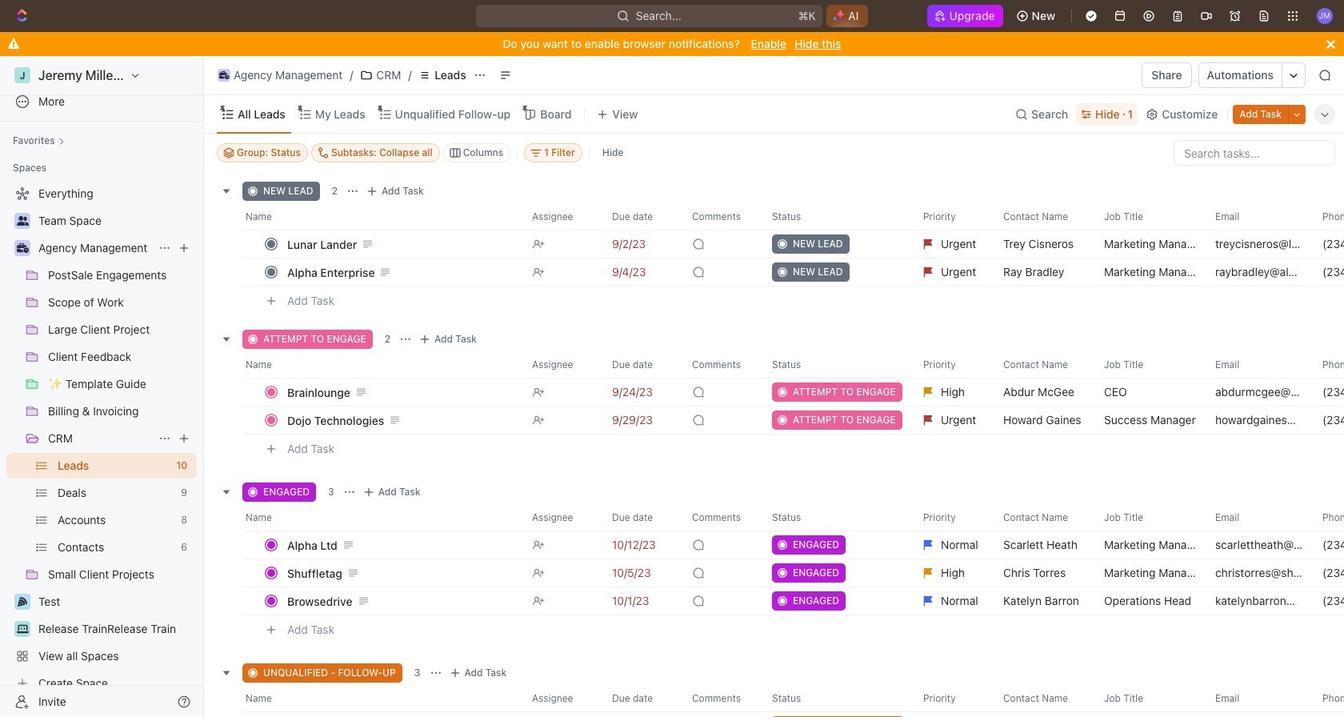 Task type: describe. For each thing, give the bounding box(es) containing it.
tree inside sidebar 'navigation'
[[6, 181, 197, 696]]

pizza slice image
[[18, 597, 27, 607]]

user group image
[[16, 216, 28, 226]]

business time image
[[16, 243, 28, 253]]

laptop code image
[[16, 624, 28, 634]]

sidebar navigation
[[0, 56, 207, 717]]

jeremy miller's workspace, , element
[[14, 67, 30, 83]]



Task type: vqa. For each thing, say whether or not it's contained in the screenshot.
the topmost Business Time icon
yes



Task type: locate. For each thing, give the bounding box(es) containing it.
tree
[[6, 181, 197, 696]]

Search tasks... text field
[[1175, 141, 1335, 165]]

business time image
[[219, 71, 229, 79]]



